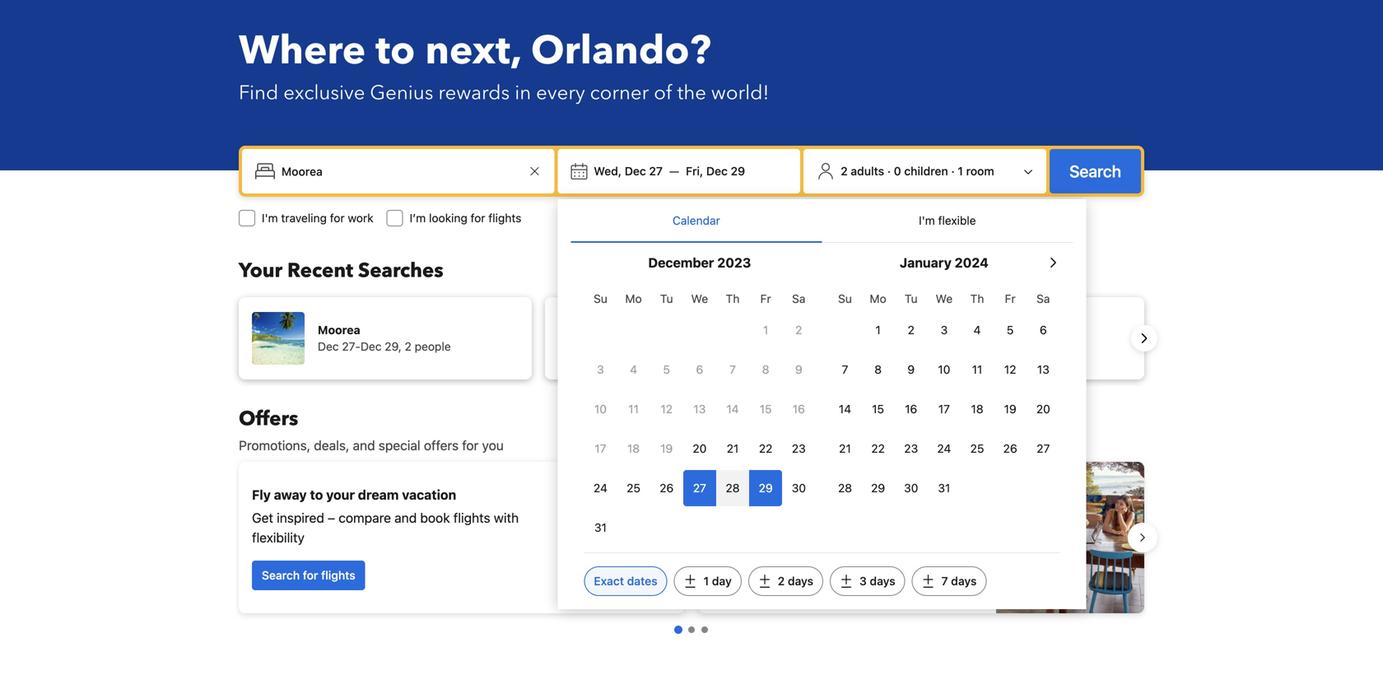 Task type: locate. For each thing, give the bounding box(es) containing it.
grid for january
[[829, 282, 1060, 506]]

1 horizontal spatial search
[[1070, 161, 1122, 181]]

· right children
[[951, 164, 955, 178]]

and inside offers promotions, deals, and special offers for you
[[353, 438, 375, 453]]

wed, dec 27 button
[[587, 156, 669, 186]]

20 for 20 december 2023 option
[[693, 442, 707, 455]]

19 inside checkbox
[[661, 442, 673, 455]]

2 9 from the left
[[908, 363, 915, 376]]

fr up 5 january 2024 option on the right of page
[[1005, 292, 1016, 306]]

24 inside checkbox
[[594, 481, 608, 495]]

0 horizontal spatial 6
[[696, 363, 703, 376]]

1 horizontal spatial 10
[[938, 363, 951, 376]]

and
[[353, 438, 375, 453], [395, 510, 417, 526]]

1 horizontal spatial 23
[[904, 442, 918, 455]]

2 mo from the left
[[870, 292, 887, 306]]

10 inside option
[[594, 402, 607, 416]]

0 horizontal spatial 5
[[663, 363, 670, 376]]

tu up 2 january 2024 option
[[905, 292, 918, 306]]

0 horizontal spatial search
[[262, 569, 300, 582]]

vacation
[[827, 477, 881, 493], [402, 487, 456, 503]]

2 left adults
[[841, 164, 848, 178]]

1 horizontal spatial days
[[870, 574, 896, 588]]

search inside search for flights link
[[262, 569, 300, 582]]

fr for 2024
[[1005, 292, 1016, 306]]

1 horizontal spatial sa
[[1037, 292, 1050, 306]]

search for search for flights
[[262, 569, 300, 582]]

0 horizontal spatial 7
[[730, 363, 736, 376]]

1 9 from the left
[[795, 363, 803, 376]]

at
[[817, 520, 828, 536]]

for inside region
[[303, 569, 318, 582]]

28 December 2023 checkbox
[[716, 470, 749, 506]]

23 for the 23 december 2023 option
[[792, 442, 806, 455]]

i'm traveling for work
[[262, 211, 374, 225]]

17 inside option
[[595, 442, 606, 455]]

0 horizontal spatial 3
[[597, 363, 604, 376]]

1 vertical spatial 19
[[661, 442, 673, 455]]

30
[[792, 481, 806, 495], [904, 481, 918, 495]]

tu
[[660, 292, 673, 306], [905, 292, 918, 306]]

11 inside "checkbox"
[[628, 402, 639, 416]]

1 horizontal spatial 12
[[1004, 363, 1017, 376]]

15 for 15 december 2023 option at the bottom of the page
[[760, 402, 772, 416]]

i'm flexible button
[[822, 199, 1073, 242]]

7 for 7 december 2023 option
[[730, 363, 736, 376]]

1 horizontal spatial 11
[[972, 363, 983, 376]]

30 inside 30 checkbox
[[792, 481, 806, 495]]

4 inside 'option'
[[630, 363, 637, 376]]

2 right 1 january 2024 "checkbox"
[[908, 323, 915, 337]]

1 inside dropdown button
[[958, 164, 963, 178]]

2 horizontal spatial 3
[[941, 323, 948, 337]]

1 vertical spatial 24
[[594, 481, 608, 495]]

1 horizontal spatial 22
[[871, 442, 885, 455]]

1 horizontal spatial 9
[[908, 363, 915, 376]]

long-
[[873, 500, 905, 516]]

30 for 30 checkbox
[[792, 481, 806, 495]]

29 up long-
[[871, 481, 885, 495]]

2 fr from the left
[[1005, 292, 1016, 306]]

2 · from the left
[[951, 164, 955, 178]]

2 23 from the left
[[904, 442, 918, 455]]

22 right 21 checkbox
[[871, 442, 885, 455]]

su up 7 january 2024 checkbox
[[838, 292, 852, 306]]

0 horizontal spatial your
[[326, 487, 355, 503]]

i'm inside button
[[919, 214, 935, 227]]

grid
[[584, 282, 816, 546], [829, 282, 1060, 506]]

27 left —
[[649, 164, 663, 178]]

1 region from the top
[[226, 291, 1158, 386]]

2 8 from the left
[[875, 363, 882, 376]]

2 right 29,
[[405, 340, 412, 353]]

3 left '4' 'option'
[[597, 363, 604, 376]]

1 21 from the left
[[727, 442, 739, 455]]

28 January 2024 checkbox
[[829, 470, 862, 506]]

1 horizontal spatial 30
[[904, 481, 918, 495]]

14 inside 14 'option'
[[727, 402, 739, 416]]

1 th from the left
[[726, 292, 740, 306]]

mo
[[625, 292, 642, 306], [870, 292, 887, 306]]

17 right 16 "checkbox" at the bottom of page
[[939, 402, 950, 416]]

2 inside moorea dec 27-dec 29, 2 people
[[405, 340, 412, 353]]

0 vertical spatial 19
[[1004, 402, 1017, 416]]

1 left day
[[704, 574, 709, 588]]

9 for 9 option
[[795, 363, 803, 376]]

calendar
[[673, 214, 720, 227]]

su for december
[[594, 292, 608, 306]]

13 right 12 checkbox
[[694, 402, 706, 416]]

27 right 26 january 2024 option at the right of the page
[[1037, 442, 1050, 455]]

browse
[[711, 500, 755, 516]]

19 right 18 option on the right bottom of the page
[[1004, 402, 1017, 416]]

7 inside checkbox
[[842, 363, 848, 376]]

11 for 11 checkbox
[[972, 363, 983, 376]]

0 horizontal spatial 18
[[627, 442, 640, 455]]

0 horizontal spatial 30
[[792, 481, 806, 495]]

tu down december
[[660, 292, 673, 306]]

for left you
[[462, 438, 479, 453]]

29 up the properties
[[759, 481, 773, 495]]

dec right fri,
[[706, 164, 728, 178]]

room
[[966, 164, 995, 178]]

0 vertical spatial to
[[376, 24, 415, 78]]

29 December 2023 checkbox
[[749, 470, 782, 506]]

4 for '4 january 2024' option at the right of page
[[974, 323, 981, 337]]

day
[[712, 574, 732, 588]]

0 vertical spatial 11
[[972, 363, 983, 376]]

29 right fri,
[[731, 164, 745, 178]]

2 we from the left
[[936, 292, 953, 306]]

17 inside checkbox
[[939, 402, 950, 416]]

book
[[420, 510, 450, 526]]

1 horizontal spatial 20
[[1037, 402, 1051, 416]]

0 vertical spatial find
[[239, 79, 279, 107]]

9 January 2024 checkbox
[[895, 352, 928, 388]]

0 vertical spatial 12
[[1004, 363, 1017, 376]]

0 vertical spatial 6
[[1040, 323, 1047, 337]]

13
[[1037, 363, 1050, 376], [694, 402, 706, 416]]

27
[[649, 164, 663, 178], [1037, 442, 1050, 455], [693, 481, 706, 495]]

and left book
[[395, 510, 417, 526]]

0 vertical spatial 24
[[937, 442, 951, 455]]

16 for 16 option
[[793, 402, 805, 416]]

9 inside option
[[795, 363, 803, 376]]

2 15 from the left
[[872, 402, 884, 416]]

flights
[[489, 211, 522, 225], [454, 510, 490, 526], [321, 569, 355, 582]]

1 horizontal spatial 5
[[1007, 323, 1014, 337]]

1 28 from the left
[[726, 481, 740, 495]]

2 22 from the left
[[871, 442, 885, 455]]

1 left 2 january 2024 option
[[876, 323, 881, 337]]

1 vertical spatial find
[[721, 578, 745, 592]]

1 horizontal spatial 31
[[938, 481, 951, 495]]

0 horizontal spatial 23
[[792, 442, 806, 455]]

30 inside 30 option
[[904, 481, 918, 495]]

5 inside 5 january 2024 option
[[1007, 323, 1014, 337]]

we up 3 checkbox
[[936, 292, 953, 306]]

23 inside option
[[792, 442, 806, 455]]

search inside search button
[[1070, 161, 1122, 181]]

1 8 from the left
[[762, 363, 770, 376]]

i'm
[[262, 211, 278, 225], [919, 214, 935, 227]]

flexible
[[938, 214, 976, 227]]

1 vertical spatial 13
[[694, 402, 706, 416]]

1 vertical spatial 11
[[628, 402, 639, 416]]

0 vertical spatial 26
[[1003, 442, 1018, 455]]

31 right 30 option on the bottom of page
[[938, 481, 951, 495]]

sa up 6 january 2024 option
[[1037, 292, 1050, 306]]

12
[[1004, 363, 1017, 376], [661, 402, 673, 416]]

17 for 17 january 2024 checkbox
[[939, 402, 950, 416]]

1 horizontal spatial 19
[[1004, 402, 1017, 416]]

1 fr from the left
[[761, 292, 771, 306]]

22 inside option
[[871, 442, 885, 455]]

13 inside option
[[1037, 363, 1050, 376]]

0 horizontal spatial 15
[[760, 402, 772, 416]]

28 inside option
[[838, 481, 852, 495]]

4 for '4' 'option'
[[630, 363, 637, 376]]

15
[[760, 402, 772, 416], [872, 402, 884, 416]]

15 January 2024 checkbox
[[862, 391, 895, 427]]

0 horizontal spatial 12
[[661, 402, 673, 416]]

18 December 2023 checkbox
[[617, 431, 650, 467]]

1 vertical spatial 5
[[663, 363, 670, 376]]

30 for 30 option on the bottom of page
[[904, 481, 918, 495]]

special
[[379, 438, 421, 453]]

december
[[648, 255, 714, 271]]

4 January 2024 checkbox
[[961, 312, 994, 348]]

15 inside option
[[760, 402, 772, 416]]

1 14 from the left
[[727, 402, 739, 416]]

rates.
[[763, 540, 797, 555]]

1 horizontal spatial fr
[[1005, 292, 1016, 306]]

20 right 19 option
[[1037, 402, 1051, 416]]

18 January 2024 checkbox
[[961, 391, 994, 427]]

7 inside option
[[730, 363, 736, 376]]

4
[[974, 323, 981, 337], [630, 363, 637, 376]]

1 December 2023 checkbox
[[749, 312, 782, 348]]

28 inside option
[[726, 481, 740, 495]]

22 for 22 option
[[871, 442, 885, 455]]

16 left 17 january 2024 checkbox
[[905, 402, 918, 416]]

1 vertical spatial region
[[226, 455, 1158, 620]]

0 horizontal spatial 25
[[627, 481, 641, 495]]

24 January 2024 checkbox
[[928, 431, 961, 467]]

2 th from the left
[[971, 292, 984, 306]]

9 right 8 december 2023 option
[[795, 363, 803, 376]]

19
[[1004, 402, 1017, 416], [661, 442, 673, 455]]

4 left "5 december 2023" option
[[630, 363, 637, 376]]

28
[[726, 481, 740, 495], [838, 481, 852, 495]]

1 horizontal spatial 3
[[860, 574, 867, 588]]

0 horizontal spatial 11
[[628, 402, 639, 416]]

to right away
[[310, 487, 323, 503]]

26
[[1003, 442, 1018, 455], [660, 481, 674, 495]]

sa for 2023
[[792, 292, 806, 306]]

15 right 14 'option'
[[760, 402, 772, 416]]

0 vertical spatial 3
[[941, 323, 948, 337]]

21 inside checkbox
[[839, 442, 851, 455]]

1 horizontal spatial 15
[[872, 402, 884, 416]]

5 inside "5 december 2023" option
[[663, 363, 670, 376]]

1 grid from the left
[[584, 282, 816, 546]]

24 right 23 checkbox
[[937, 442, 951, 455]]

2 horizontal spatial days
[[951, 574, 977, 588]]

1 horizontal spatial and
[[395, 510, 417, 526]]

region
[[226, 291, 1158, 386], [226, 455, 1158, 620]]

18 inside checkbox
[[627, 442, 640, 455]]

0 vertical spatial 27
[[649, 164, 663, 178]]

for down the flexibility
[[303, 569, 318, 582]]

25
[[971, 442, 984, 455], [627, 481, 641, 495]]

9 inside option
[[908, 363, 915, 376]]

1 horizontal spatial tu
[[905, 292, 918, 306]]

vacation up offering
[[827, 477, 881, 493]]

14 January 2024 checkbox
[[829, 391, 862, 427]]

december 2023
[[648, 255, 751, 271]]

fly away to your dream vacation image
[[557, 480, 672, 595]]

0 horizontal spatial 21
[[727, 442, 739, 455]]

0 horizontal spatial mo
[[625, 292, 642, 306]]

4 inside option
[[974, 323, 981, 337]]

i'm for i'm flexible
[[919, 214, 935, 227]]

8 inside option
[[762, 363, 770, 376]]

1 horizontal spatial your
[[744, 477, 773, 493]]

27-
[[342, 340, 361, 353]]

sa
[[792, 292, 806, 306], [1037, 292, 1050, 306]]

1 23 from the left
[[792, 442, 806, 455]]

search
[[1070, 161, 1122, 181], [262, 569, 300, 582]]

1 vertical spatial flights
[[454, 510, 490, 526]]

take your longest vacation yet image
[[996, 462, 1145, 613]]

find left a
[[721, 578, 745, 592]]

days
[[788, 574, 814, 588], [870, 574, 896, 588], [951, 574, 977, 588]]

1 vertical spatial 12
[[661, 402, 673, 416]]

14 inside 14 january 2024 option
[[839, 402, 851, 416]]

for
[[330, 211, 345, 225], [471, 211, 485, 225], [462, 438, 479, 453], [303, 569, 318, 582]]

22
[[759, 442, 773, 455], [871, 442, 885, 455]]

of
[[654, 79, 672, 107]]

your up –
[[326, 487, 355, 503]]

to inside fly away to your dream vacation get inspired – compare and book flights with flexibility
[[310, 487, 323, 503]]

take
[[711, 477, 741, 493]]

work
[[348, 211, 374, 225]]

inspired
[[277, 510, 324, 526]]

0 vertical spatial 18
[[971, 402, 984, 416]]

1 horizontal spatial mo
[[870, 292, 887, 306]]

grid for december
[[584, 282, 816, 546]]

18 left 19 option
[[971, 402, 984, 416]]

2 right a
[[778, 574, 785, 588]]

30 January 2024 checkbox
[[895, 470, 928, 506]]

i'm
[[410, 211, 426, 225]]

0 horizontal spatial 16
[[793, 402, 805, 416]]

16 inside 16 "checkbox"
[[905, 402, 918, 416]]

11 left 12 january 2024 checkbox
[[972, 363, 983, 376]]

3 right 2 january 2024 option
[[941, 323, 948, 337]]

2 14 from the left
[[839, 402, 851, 416]]

fr up 1 december 2023 checkbox
[[761, 292, 771, 306]]

su up the "3 december 2023" checkbox
[[594, 292, 608, 306]]

12 right 11 "checkbox"
[[661, 402, 673, 416]]

2 21 from the left
[[839, 442, 851, 455]]

we for december
[[691, 292, 708, 306]]

15 right 14 january 2024 option
[[872, 402, 884, 416]]

your
[[744, 477, 773, 493], [326, 487, 355, 503]]

4 right 3 checkbox
[[974, 323, 981, 337]]

28 for 21
[[838, 481, 852, 495]]

tab list
[[571, 199, 1073, 244]]

3 down reduced
[[860, 574, 867, 588]]

i'm left the flexible
[[919, 214, 935, 227]]

5 for "5 december 2023" option
[[663, 363, 670, 376]]

7 January 2024 checkbox
[[829, 352, 862, 388]]

children
[[904, 164, 948, 178]]

17 for 17 option at the bottom
[[595, 442, 606, 455]]

10 inside 'checkbox'
[[938, 363, 951, 376]]

10 for 10 'checkbox'
[[938, 363, 951, 376]]

7 left the 8 january 2024 checkbox
[[842, 363, 848, 376]]

many
[[781, 520, 813, 536]]

16 January 2024 checkbox
[[895, 391, 928, 427]]

1 vertical spatial search
[[262, 569, 300, 582]]

1 horizontal spatial 8
[[875, 363, 882, 376]]

19 inside option
[[1004, 402, 1017, 416]]

27 for 27 option at the right of page
[[1037, 442, 1050, 455]]

26 right 25 checkbox
[[1003, 442, 1018, 455]]

· left 0
[[887, 164, 891, 178]]

0 horizontal spatial 17
[[595, 442, 606, 455]]

13 December 2023 checkbox
[[683, 391, 716, 427]]

26 for 26 option
[[660, 481, 674, 495]]

2 region from the top
[[226, 455, 1158, 620]]

0 horizontal spatial vacation
[[402, 487, 456, 503]]

12 inside 12 checkbox
[[661, 402, 673, 416]]

6 right 5 january 2024 option on the right of page
[[1040, 323, 1047, 337]]

dec left 29,
[[361, 340, 382, 353]]

31 down "24" checkbox
[[594, 521, 607, 534]]

1 horizontal spatial 25
[[971, 442, 984, 455]]

21
[[727, 442, 739, 455], [839, 442, 851, 455]]

7 December 2023 checkbox
[[716, 352, 749, 388]]

1 vertical spatial 18
[[627, 442, 640, 455]]

20 December 2023 checkbox
[[683, 431, 716, 467]]

tu for january
[[905, 292, 918, 306]]

0 horizontal spatial days
[[788, 574, 814, 588]]

0 horizontal spatial 19
[[661, 442, 673, 455]]

1 horizontal spatial su
[[838, 292, 852, 306]]

th up '4 january 2024' option at the right of page
[[971, 292, 984, 306]]

your right take
[[744, 477, 773, 493]]

23 inside checkbox
[[904, 442, 918, 455]]

0 vertical spatial search
[[1070, 161, 1122, 181]]

your
[[239, 257, 282, 285]]

0 horizontal spatial 28
[[726, 481, 740, 495]]

23 December 2023 checkbox
[[782, 431, 816, 467]]

25 inside checkbox
[[971, 442, 984, 455]]

for right looking at the top
[[471, 211, 485, 225]]

20 left 21 december 2023 option
[[693, 442, 707, 455]]

1 days from the left
[[788, 574, 814, 588]]

2 sa from the left
[[1037, 292, 1050, 306]]

we down december 2023
[[691, 292, 708, 306]]

0 horizontal spatial 9
[[795, 363, 803, 376]]

3 days from the left
[[951, 574, 977, 588]]

12 for 12 january 2024 checkbox
[[1004, 363, 1017, 376]]

24 December 2023 checkbox
[[584, 470, 617, 506]]

23 right 22 december 2023 checkbox
[[792, 442, 806, 455]]

1 tu from the left
[[660, 292, 673, 306]]

22 inside checkbox
[[759, 442, 773, 455]]

0 horizontal spatial fr
[[761, 292, 771, 306]]

1 left 2 december 2023 option
[[763, 323, 769, 337]]

20 for 20 january 2024 checkbox
[[1037, 402, 1051, 416]]

23 right 22 option
[[904, 442, 918, 455]]

0 horizontal spatial 13
[[694, 402, 706, 416]]

and right 'deals,'
[[353, 438, 375, 453]]

0 horizontal spatial 26
[[660, 481, 674, 495]]

18 inside option
[[971, 402, 984, 416]]

11 right 10 option
[[628, 402, 639, 416]]

1 30 from the left
[[792, 481, 806, 495]]

0 horizontal spatial 24
[[594, 481, 608, 495]]

24 inside checkbox
[[937, 442, 951, 455]]

8 inside checkbox
[[875, 363, 882, 376]]

27 January 2024 checkbox
[[1027, 431, 1060, 467]]

to
[[376, 24, 415, 78], [310, 487, 323, 503]]

flights right looking at the top
[[489, 211, 522, 225]]

1 we from the left
[[691, 292, 708, 306]]

1 horizontal spatial 13
[[1037, 363, 1050, 376]]

20 inside checkbox
[[1037, 402, 1051, 416]]

offers promotions, deals, and special offers for you
[[239, 406, 504, 453]]

2 30 from the left
[[904, 481, 918, 495]]

0 horizontal spatial grid
[[584, 282, 816, 546]]

1 horizontal spatial 26
[[1003, 442, 1018, 455]]

23
[[792, 442, 806, 455], [904, 442, 918, 455]]

21 for 21 checkbox
[[839, 442, 851, 455]]

25 right "24" checkbox
[[627, 481, 641, 495]]

we
[[691, 292, 708, 306], [936, 292, 953, 306]]

1 16 from the left
[[793, 402, 805, 416]]

24 left 25 'option' on the bottom
[[594, 481, 608, 495]]

1 inside "checkbox"
[[876, 323, 881, 337]]

31
[[938, 481, 951, 495], [594, 521, 607, 534]]

25 right the 24 checkbox
[[971, 442, 984, 455]]

28 up browse
[[726, 481, 740, 495]]

search for search
[[1070, 161, 1122, 181]]

0 vertical spatial 5
[[1007, 323, 1014, 337]]

8 for the 8 january 2024 checkbox
[[875, 363, 882, 376]]

13 right 12 january 2024 checkbox
[[1037, 363, 1050, 376]]

0 horizontal spatial 10
[[594, 402, 607, 416]]

29 cell
[[749, 467, 782, 506]]

9 left 10 'checkbox'
[[908, 363, 915, 376]]

27 inside "cell"
[[693, 481, 706, 495]]

days for 3 days
[[870, 574, 896, 588]]

21 December 2023 checkbox
[[716, 431, 749, 467]]

25 December 2023 checkbox
[[617, 470, 650, 506]]

6 right "5 december 2023" option
[[696, 363, 703, 376]]

29 inside cell
[[759, 481, 773, 495]]

24 for the 24 checkbox
[[937, 442, 951, 455]]

your inside fly away to your dream vacation get inspired – compare and book flights with flexibility
[[326, 487, 355, 503]]

0 horizontal spatial 31
[[594, 521, 607, 534]]

0 horizontal spatial find
[[239, 79, 279, 107]]

su
[[594, 292, 608, 306], [838, 292, 852, 306]]

1 15 from the left
[[760, 402, 772, 416]]

january
[[900, 255, 952, 271]]

21 right 20 december 2023 option
[[727, 442, 739, 455]]

1 horizontal spatial 18
[[971, 402, 984, 416]]

17 left 18 checkbox
[[595, 442, 606, 455]]

7 right 3 days
[[942, 574, 948, 588]]

21 left 22 option
[[839, 442, 851, 455]]

26 right 25 'option' on the bottom
[[660, 481, 674, 495]]

2 tu from the left
[[905, 292, 918, 306]]

1 mo from the left
[[625, 292, 642, 306]]

1 horizontal spatial we
[[936, 292, 953, 306]]

0 vertical spatial 17
[[939, 402, 950, 416]]

16 inside 16 option
[[793, 402, 805, 416]]

1 22 from the left
[[759, 442, 773, 455]]

18 for 18 checkbox
[[627, 442, 640, 455]]

0 vertical spatial 4
[[974, 323, 981, 337]]

5 January 2024 checkbox
[[994, 312, 1027, 348]]

11 January 2024 checkbox
[[961, 352, 994, 388]]

21 inside option
[[727, 442, 739, 455]]

20 inside option
[[693, 442, 707, 455]]

i'm left traveling
[[262, 211, 278, 225]]

19 right 18 checkbox
[[661, 442, 673, 455]]

15 inside checkbox
[[872, 402, 884, 416]]

8 right 7 december 2023 option
[[762, 363, 770, 376]]

8 January 2024 checkbox
[[862, 352, 895, 388]]

2 grid from the left
[[829, 282, 1060, 506]]

1 horizontal spatial 7
[[842, 363, 848, 376]]

25 inside 'option'
[[627, 481, 641, 495]]

2 days from the left
[[870, 574, 896, 588]]

1 horizontal spatial 28
[[838, 481, 852, 495]]

mo up 1 january 2024 "checkbox"
[[870, 292, 887, 306]]

5 right '4' 'option'
[[663, 363, 670, 376]]

13 inside checkbox
[[694, 402, 706, 416]]

30 up the properties
[[792, 481, 806, 495]]

0 horizontal spatial and
[[353, 438, 375, 453]]

12 inside 12 january 2024 checkbox
[[1004, 363, 1017, 376]]

1 horizontal spatial 17
[[939, 402, 950, 416]]

exact
[[594, 574, 624, 588]]

2
[[841, 164, 848, 178], [796, 323, 802, 337], [908, 323, 915, 337], [405, 340, 412, 353], [778, 574, 785, 588]]

flights left with
[[454, 510, 490, 526]]

offers
[[424, 438, 459, 453]]

3 for the "3 december 2023" checkbox
[[597, 363, 604, 376]]

10 left 11 "checkbox"
[[594, 402, 607, 416]]

fly away to your dream vacation get inspired – compare and book flights with flexibility
[[252, 487, 519, 546]]

1 left room
[[958, 164, 963, 178]]

2 su from the left
[[838, 292, 852, 306]]

2 horizontal spatial 27
[[1037, 442, 1050, 455]]

progress bar
[[674, 626, 708, 634]]

in
[[515, 79, 531, 107]]

30 up long-
[[904, 481, 918, 495]]

27 left take
[[693, 481, 706, 495]]

10 December 2023 checkbox
[[584, 391, 617, 427]]

9 December 2023 checkbox
[[782, 352, 816, 388]]

27 for 27 option
[[693, 481, 706, 495]]

sa up 2 december 2023 option
[[792, 292, 806, 306]]

1 su from the left
[[594, 292, 608, 306]]

fr for 2023
[[761, 292, 771, 306]]

3
[[941, 323, 948, 337], [597, 363, 604, 376], [860, 574, 867, 588]]

flights down –
[[321, 569, 355, 582]]

1 vertical spatial 27
[[1037, 442, 1050, 455]]

calendar button
[[571, 199, 822, 242]]

0 horizontal spatial 4
[[630, 363, 637, 376]]

where
[[239, 24, 366, 78]]

1 horizontal spatial 27
[[693, 481, 706, 495]]

stay
[[757, 578, 780, 592]]

31 January 2024 checkbox
[[928, 470, 961, 506]]

vacation up book
[[402, 487, 456, 503]]

th down 2023
[[726, 292, 740, 306]]

search for flights link
[[252, 561, 365, 590]]

19 for 19 option
[[1004, 402, 1017, 416]]

1 horizontal spatial 16
[[905, 402, 918, 416]]

1 sa from the left
[[792, 292, 806, 306]]

22 right 21 december 2023 option
[[759, 442, 773, 455]]

28 cell
[[716, 467, 749, 506]]

8 for 8 december 2023 option
[[762, 363, 770, 376]]

1 vertical spatial 20
[[693, 442, 707, 455]]

2 16 from the left
[[905, 402, 918, 416]]

2 right 1 december 2023 checkbox
[[796, 323, 802, 337]]

29
[[731, 164, 745, 178], [759, 481, 773, 495], [871, 481, 885, 495]]

0 vertical spatial and
[[353, 438, 375, 453]]

24
[[937, 442, 951, 455], [594, 481, 608, 495]]

3 for 3 checkbox
[[941, 323, 948, 337]]

5 right '4 january 2024' option at the right of page
[[1007, 323, 1014, 337]]

2 adults · 0 children · 1 room
[[841, 164, 995, 178]]

we for january
[[936, 292, 953, 306]]

3 December 2023 checkbox
[[584, 352, 617, 388]]

17
[[939, 402, 950, 416], [595, 442, 606, 455]]

tab list containing calendar
[[571, 199, 1073, 244]]

0 horizontal spatial su
[[594, 292, 608, 306]]

to up genius
[[376, 24, 415, 78]]

find down where
[[239, 79, 279, 107]]

days for 7 days
[[951, 574, 977, 588]]

2 28 from the left
[[838, 481, 852, 495]]

and inside fly away to your dream vacation get inspired – compare and book flights with flexibility
[[395, 510, 417, 526]]

11 inside checkbox
[[972, 363, 983, 376]]



Task type: vqa. For each thing, say whether or not it's contained in the screenshot.
reviews associated with View
no



Task type: describe. For each thing, give the bounding box(es) containing it.
wed, dec 27 — fri, dec 29
[[594, 164, 745, 178]]

13 for 13 option
[[1037, 363, 1050, 376]]

next,
[[425, 24, 521, 78]]

25 for 25 'option' on the bottom
[[627, 481, 641, 495]]

19 December 2023 checkbox
[[650, 431, 683, 467]]

decatur
[[931, 323, 976, 337]]

longest
[[776, 477, 824, 493]]

take your longest vacation yet browse properties offering long- term stays, many at reduced monthly rates.
[[711, 477, 905, 555]]

2 horizontal spatial 29
[[871, 481, 885, 495]]

30 December 2023 checkbox
[[782, 470, 816, 506]]

28 for 27
[[726, 481, 740, 495]]

0
[[894, 164, 901, 178]]

13 for 13 checkbox
[[694, 402, 706, 416]]

2 horizontal spatial 7
[[942, 574, 948, 588]]

vacation inside take your longest vacation yet browse properties offering long- term stays, many at reduced monthly rates.
[[827, 477, 881, 493]]

genius
[[370, 79, 433, 107]]

offers
[[239, 406, 298, 433]]

january 2024
[[900, 255, 989, 271]]

2 January 2024 checkbox
[[895, 312, 928, 348]]

6 for 6 december 2023 option
[[696, 363, 703, 376]]

5 for 5 january 2024 option on the right of page
[[1007, 323, 1014, 337]]

31 December 2023 checkbox
[[584, 510, 617, 546]]

rewards
[[438, 79, 510, 107]]

vacation inside fly away to your dream vacation get inspired – compare and book flights with flexibility
[[402, 487, 456, 503]]

1 vertical spatial 31
[[594, 521, 607, 534]]

26 December 2023 checkbox
[[650, 470, 683, 506]]

12 December 2023 checkbox
[[650, 391, 683, 427]]

9 for 9 option
[[908, 363, 915, 376]]

22 January 2024 checkbox
[[862, 431, 895, 467]]

next image
[[1135, 329, 1154, 348]]

corner
[[590, 79, 649, 107]]

22 for 22 december 2023 checkbox
[[759, 442, 773, 455]]

27 December 2023 checkbox
[[683, 470, 716, 506]]

21 for 21 december 2023 option
[[727, 442, 739, 455]]

2 inside 2 adults · 0 children · 1 room dropdown button
[[841, 164, 848, 178]]

searches
[[358, 257, 443, 285]]

20 January 2024 checkbox
[[1027, 391, 1060, 427]]

29,
[[385, 340, 402, 353]]

you
[[482, 438, 504, 453]]

mo for january
[[870, 292, 887, 306]]

26 for 26 january 2024 option at the right of the page
[[1003, 442, 1018, 455]]

15 for 15 checkbox
[[872, 402, 884, 416]]

i'm for i'm traveling for work
[[262, 211, 278, 225]]

2023
[[717, 255, 751, 271]]

1 · from the left
[[887, 164, 891, 178]]

2 vertical spatial 3
[[860, 574, 867, 588]]

26 January 2024 checkbox
[[994, 431, 1027, 467]]

search button
[[1050, 149, 1141, 194]]

adults
[[851, 164, 884, 178]]

exclusive
[[284, 79, 365, 107]]

12 for 12 checkbox
[[661, 402, 673, 416]]

17 December 2023 checkbox
[[584, 431, 617, 467]]

i'm looking for flights
[[410, 211, 522, 225]]

moorea dec 27-dec 29, 2 people
[[318, 323, 451, 353]]

i'm flexible
[[919, 214, 976, 227]]

0 vertical spatial flights
[[489, 211, 522, 225]]

find a stay
[[721, 578, 780, 592]]

your inside take your longest vacation yet browse properties offering long- term stays, many at reduced monthly rates.
[[744, 477, 773, 493]]

offering
[[824, 500, 870, 516]]

wed,
[[594, 164, 622, 178]]

region containing take your longest vacation yet
[[226, 455, 1158, 620]]

get
[[252, 510, 273, 526]]

for left work
[[330, 211, 345, 225]]

exact dates
[[594, 574, 658, 588]]

find inside where to next, orlando? find exclusive genius rewards in every corner of the world!
[[239, 79, 279, 107]]

su for january
[[838, 292, 852, 306]]

away
[[274, 487, 307, 503]]

12 January 2024 checkbox
[[994, 352, 1027, 388]]

24 for "24" checkbox
[[594, 481, 608, 495]]

traveling
[[281, 211, 327, 225]]

the
[[677, 79, 706, 107]]

5 December 2023 checkbox
[[650, 352, 683, 388]]

6 for 6 january 2024 option
[[1040, 323, 1047, 337]]

16 for 16 "checkbox" at the bottom of page
[[905, 402, 918, 416]]

14 December 2023 checkbox
[[716, 391, 749, 427]]

3 January 2024 checkbox
[[928, 312, 961, 348]]

days for 2 days
[[788, 574, 814, 588]]

term
[[711, 520, 739, 536]]

2 adults · 0 children · 1 room button
[[810, 156, 1040, 187]]

th for 2023
[[726, 292, 740, 306]]

Where are you going? field
[[275, 156, 525, 186]]

where to next, orlando? find exclusive genius rewards in every corner of the world!
[[239, 24, 769, 107]]

13 January 2024 checkbox
[[1027, 352, 1060, 388]]

th for 2024
[[971, 292, 984, 306]]

21 January 2024 checkbox
[[829, 431, 862, 467]]

1 inside checkbox
[[763, 323, 769, 337]]

flexibility
[[252, 530, 305, 546]]

mo for december
[[625, 292, 642, 306]]

a
[[748, 578, 754, 592]]

moorea
[[318, 323, 360, 337]]

4 December 2023 checkbox
[[617, 352, 650, 388]]

flights inside fly away to your dream vacation get inspired – compare and book flights with flexibility
[[454, 510, 490, 526]]

sa for 2024
[[1037, 292, 1050, 306]]

27 cell
[[683, 467, 716, 506]]

17 January 2024 checkbox
[[928, 391, 961, 427]]

2 vertical spatial flights
[[321, 569, 355, 582]]

tu for december
[[660, 292, 673, 306]]

29 January 2024 checkbox
[[862, 470, 895, 506]]

region containing moorea
[[226, 291, 1158, 386]]

fri,
[[686, 164, 703, 178]]

25 January 2024 checkbox
[[961, 431, 994, 467]]

1 January 2024 checkbox
[[862, 312, 895, 348]]

7 for 7 january 2024 checkbox
[[842, 363, 848, 376]]

dates
[[627, 574, 658, 588]]

people
[[415, 340, 451, 353]]

dream
[[358, 487, 399, 503]]

11 December 2023 checkbox
[[617, 391, 650, 427]]

15 December 2023 checkbox
[[749, 391, 782, 427]]

with
[[494, 510, 519, 526]]

reduced
[[832, 520, 881, 536]]

6 January 2024 checkbox
[[1027, 312, 1060, 348]]

fly
[[252, 487, 271, 503]]

—
[[669, 164, 679, 178]]

10 for 10 option
[[594, 402, 607, 416]]

looking
[[429, 211, 468, 225]]

search for flights
[[262, 569, 355, 582]]

8 December 2023 checkbox
[[749, 352, 782, 388]]

0 vertical spatial 31
[[938, 481, 951, 495]]

every
[[536, 79, 585, 107]]

dec down moorea
[[318, 340, 339, 353]]

16 December 2023 checkbox
[[782, 391, 816, 427]]

23 for 23 checkbox
[[904, 442, 918, 455]]

6 December 2023 checkbox
[[683, 352, 716, 388]]

2 inside 2 january 2024 option
[[908, 323, 915, 337]]

deals,
[[314, 438, 349, 453]]

14 for 14 january 2024 option
[[839, 402, 851, 416]]

dec right wed,
[[625, 164, 646, 178]]

14 for 14 'option'
[[727, 402, 739, 416]]

world!
[[711, 79, 769, 107]]

7 days
[[942, 574, 977, 588]]

0 horizontal spatial 29
[[731, 164, 745, 178]]

properties
[[759, 500, 820, 516]]

22 December 2023 checkbox
[[749, 431, 782, 467]]

to inside where to next, orlando? find exclusive genius rewards in every corner of the world!
[[376, 24, 415, 78]]

11 for 11 "checkbox"
[[628, 402, 639, 416]]

orlando?
[[531, 24, 711, 78]]

fri, dec 29 button
[[679, 156, 752, 186]]

2 inside 2 december 2023 option
[[796, 323, 802, 337]]

23 January 2024 checkbox
[[895, 431, 928, 467]]

stays,
[[743, 520, 778, 536]]

19 January 2024 checkbox
[[994, 391, 1027, 427]]

3 days
[[860, 574, 896, 588]]

2 days
[[778, 574, 814, 588]]

monthly
[[711, 540, 760, 555]]

19 for 19 december 2023 checkbox on the bottom left
[[661, 442, 673, 455]]

10 January 2024 checkbox
[[928, 352, 961, 388]]

2 December 2023 checkbox
[[782, 312, 816, 348]]

compare
[[339, 510, 391, 526]]

decatur link
[[851, 297, 1145, 380]]

your recent searches
[[239, 257, 443, 285]]

yet
[[885, 477, 905, 493]]

for inside offers promotions, deals, and special offers for you
[[462, 438, 479, 453]]

–
[[328, 510, 335, 526]]

25 for 25 checkbox
[[971, 442, 984, 455]]

recent
[[287, 257, 353, 285]]

find a stay link
[[711, 571, 790, 600]]

1 day
[[704, 574, 732, 588]]

18 for 18 option on the right bottom of the page
[[971, 402, 984, 416]]

promotions,
[[239, 438, 311, 453]]



